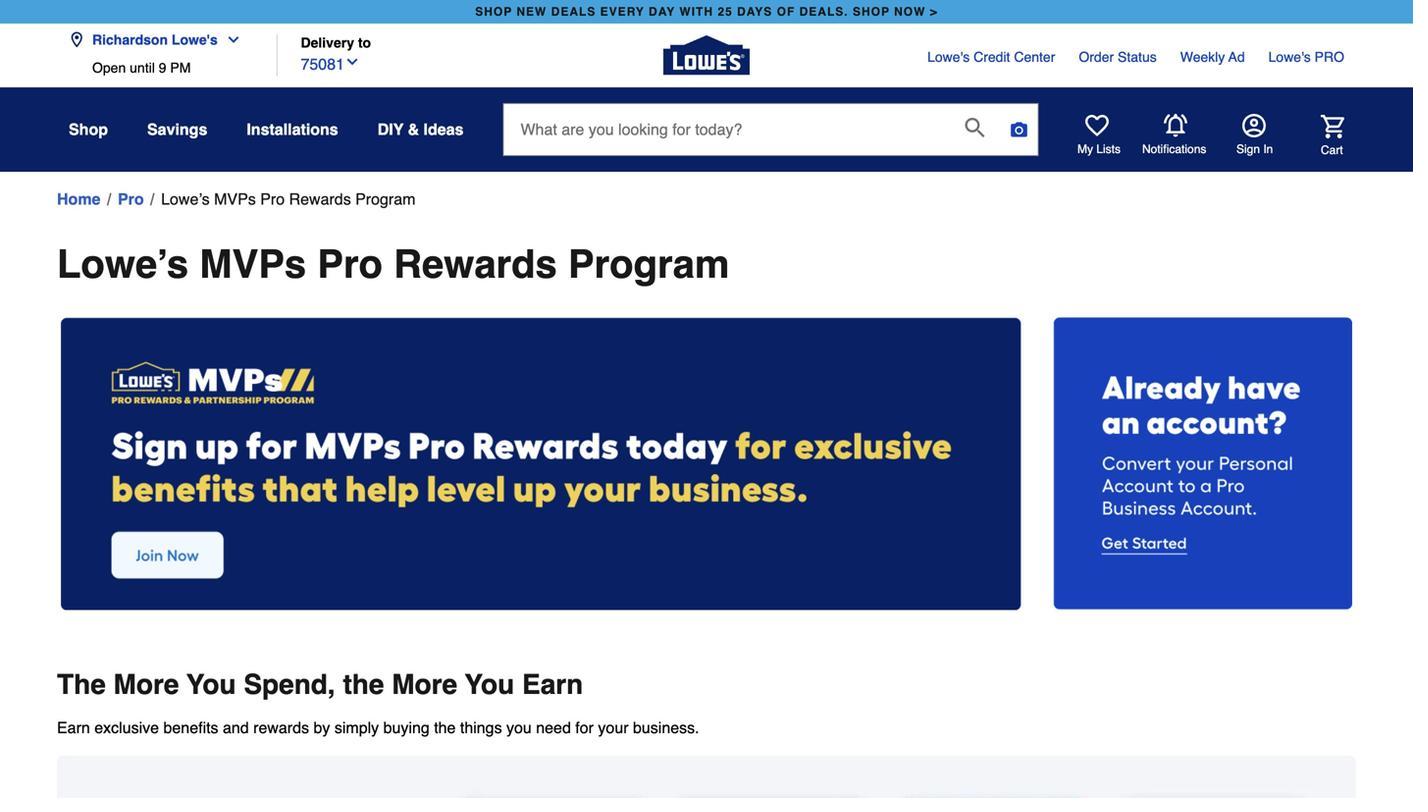 Task type: vqa. For each thing, say whether or not it's contained in the screenshot.
Lowe's to the top
yes



Task type: describe. For each thing, give the bounding box(es) containing it.
lowe's home improvement lists image
[[1086, 114, 1109, 137]]

savings
[[147, 120, 207, 138]]

shop button
[[69, 112, 108, 147]]

pro link
[[118, 188, 144, 211]]

rewards inside lowe's mvps pro rewards program link
[[289, 190, 351, 208]]

order status
[[1079, 49, 1157, 65]]

things
[[460, 719, 502, 737]]

2 horizontal spatial pro
[[317, 242, 383, 287]]

new
[[517, 5, 547, 19]]

buying
[[383, 719, 430, 737]]

lists
[[1097, 142, 1121, 156]]

until
[[130, 60, 155, 76]]

earn exclusive benefits and rewards by simply buying the things you need for your business.
[[57, 719, 700, 737]]

my lists link
[[1078, 114, 1121, 157]]

open until 9 pm
[[92, 60, 191, 76]]

1 horizontal spatial pro
[[260, 190, 285, 208]]

2 you from the left
[[465, 669, 515, 701]]

in
[[1264, 142, 1274, 156]]

now
[[894, 5, 926, 19]]

open
[[92, 60, 126, 76]]

lowe's credit center
[[928, 49, 1056, 65]]

shop new deals every day with 25 days of deals. shop now > link
[[471, 0, 942, 24]]

shop
[[69, 120, 108, 138]]

lowe's home improvement cart image
[[1321, 115, 1345, 138]]

lowe's credit center link
[[928, 47, 1056, 67]]

lowe's home improvement notification center image
[[1164, 114, 1188, 137]]

center
[[1014, 49, 1056, 65]]

0 vertical spatial lowe's mvps pro rewards program
[[161, 190, 416, 208]]

sign
[[1237, 142, 1261, 156]]

weekly
[[1181, 49, 1226, 65]]

sign in button
[[1237, 114, 1274, 157]]

business.
[[633, 719, 700, 737]]

installations
[[247, 120, 338, 138]]

richardson lowe's
[[92, 32, 218, 48]]

&
[[408, 120, 419, 138]]

the
[[57, 669, 106, 701]]

order status link
[[1079, 47, 1157, 67]]

sign in
[[1237, 142, 1274, 156]]

lowe's inside 'button'
[[172, 32, 218, 48]]

1 vertical spatial rewards
[[394, 242, 557, 287]]

1 vertical spatial lowe's mvps pro rewards program
[[57, 242, 730, 287]]

1 vertical spatial lowe's
[[57, 242, 189, 287]]

location image
[[69, 32, 84, 48]]

for
[[576, 719, 594, 737]]

simply
[[335, 719, 379, 737]]

savings button
[[147, 112, 207, 147]]

my lists
[[1078, 142, 1121, 156]]

lowe's mvps pro rewards program link
[[161, 188, 416, 211]]

your
[[598, 719, 629, 737]]

days
[[737, 5, 773, 19]]

to
[[358, 35, 371, 51]]

1 you from the left
[[187, 669, 236, 701]]

ideas
[[424, 120, 464, 138]]

camera image
[[1010, 120, 1029, 139]]

0 vertical spatial program
[[356, 190, 416, 208]]

exclusive
[[94, 719, 159, 737]]

every
[[600, 5, 645, 19]]

1 vertical spatial mvps
[[200, 242, 306, 287]]

delivery to
[[301, 35, 371, 51]]

rewards
[[253, 719, 309, 737]]

status
[[1118, 49, 1157, 65]]

75081
[[301, 55, 345, 73]]

by
[[314, 719, 330, 737]]

lowe's for lowe's credit center
[[928, 49, 970, 65]]

and
[[223, 719, 249, 737]]

need
[[536, 719, 571, 737]]



Task type: locate. For each thing, give the bounding box(es) containing it.
0 horizontal spatial the
[[343, 669, 384, 701]]

1 horizontal spatial the
[[434, 719, 456, 737]]

more
[[113, 669, 179, 701], [392, 669, 458, 701]]

installations button
[[247, 112, 338, 147]]

1 horizontal spatial lowe's
[[928, 49, 970, 65]]

home
[[57, 190, 101, 208]]

0 vertical spatial mvps
[[214, 190, 256, 208]]

the
[[343, 669, 384, 701], [434, 719, 456, 737]]

lowe's
[[172, 32, 218, 48], [928, 49, 970, 65], [1269, 49, 1311, 65]]

0 vertical spatial rewards
[[289, 190, 351, 208]]

credit
[[974, 49, 1011, 65]]

0 horizontal spatial program
[[356, 190, 416, 208]]

1 more from the left
[[113, 669, 179, 701]]

you up things
[[465, 669, 515, 701]]

diy & ideas button
[[378, 112, 464, 147]]

0 vertical spatial earn
[[522, 669, 583, 701]]

deals.
[[800, 5, 849, 19]]

1 horizontal spatial program
[[568, 242, 730, 287]]

weekly ad link
[[1181, 47, 1245, 67]]

richardson
[[92, 32, 168, 48]]

2 shop from the left
[[853, 5, 890, 19]]

lowe's left the credit
[[928, 49, 970, 65]]

earn
[[522, 669, 583, 701], [57, 719, 90, 737]]

order
[[1079, 49, 1114, 65]]

spend,
[[244, 669, 335, 701]]

weekly ad
[[1181, 49, 1245, 65]]

rewards
[[289, 190, 351, 208], [394, 242, 557, 287]]

1 horizontal spatial rewards
[[394, 242, 557, 287]]

lowe's left pro
[[1269, 49, 1311, 65]]

chevron down image
[[218, 32, 241, 48]]

mvps down lowe's mvps pro rewards program link
[[200, 242, 306, 287]]

earn down the
[[57, 719, 90, 737]]

None search field
[[503, 103, 1039, 174]]

lowe's home improvement logo image
[[664, 12, 750, 99]]

diy & ideas
[[378, 120, 464, 138]]

0 horizontal spatial lowe's
[[172, 32, 218, 48]]

you
[[187, 669, 236, 701], [465, 669, 515, 701]]

0 horizontal spatial shop
[[475, 5, 513, 19]]

you
[[507, 719, 532, 737]]

more up 'exclusive'
[[113, 669, 179, 701]]

pro down lowe's mvps pro rewards program link
[[317, 242, 383, 287]]

you up benefits
[[187, 669, 236, 701]]

lowe's pro
[[1269, 49, 1345, 65]]

1 horizontal spatial more
[[392, 669, 458, 701]]

lowe's for lowe's pro
[[1269, 49, 1311, 65]]

1 vertical spatial the
[[434, 719, 456, 737]]

delivery
[[301, 35, 354, 51]]

75081 button
[[301, 51, 360, 76]]

the left things
[[434, 719, 456, 737]]

program
[[356, 190, 416, 208], [568, 242, 730, 287]]

more up buying
[[392, 669, 458, 701]]

0 vertical spatial lowe's
[[161, 190, 210, 208]]

richardson lowe's button
[[69, 20, 249, 60]]

0 vertical spatial the
[[343, 669, 384, 701]]

ad
[[1229, 49, 1245, 65]]

lowe's
[[161, 190, 210, 208], [57, 242, 189, 287]]

pro down installations button in the top of the page
[[260, 190, 285, 208]]

pro right home
[[118, 190, 144, 208]]

pm
[[170, 60, 191, 76]]

chevron down image
[[345, 54, 360, 70]]

2 more from the left
[[392, 669, 458, 701]]

cart button
[[1294, 115, 1345, 158]]

with
[[680, 5, 714, 19]]

lowe's down 'pro' link
[[57, 242, 189, 287]]

1 shop from the left
[[475, 5, 513, 19]]

0 horizontal spatial rewards
[[289, 190, 351, 208]]

>
[[930, 5, 938, 19]]

1 vertical spatial earn
[[57, 719, 90, 737]]

already have an account? convert your personal account to a pro business account. image
[[1053, 317, 1353, 610]]

Search Query text field
[[504, 104, 950, 155]]

benefits
[[163, 719, 218, 737]]

earn up need
[[522, 669, 583, 701]]

pro
[[118, 190, 144, 208], [260, 190, 285, 208], [317, 242, 383, 287]]

of
[[777, 5, 796, 19]]

a chart with yearly benefits for m v p's tiers. image
[[57, 756, 1357, 798]]

25
[[718, 5, 733, 19]]

0 horizontal spatial earn
[[57, 719, 90, 737]]

lowe's right 'pro' link
[[161, 190, 210, 208]]

cart
[[1321, 143, 1344, 157]]

search image
[[965, 118, 985, 137]]

lowe's inside lowe's mvps pro rewards program link
[[161, 190, 210, 208]]

shop
[[475, 5, 513, 19], [853, 5, 890, 19]]

lowe's home improvement account image
[[1243, 114, 1266, 137]]

the more you spend, the more you earn
[[57, 669, 583, 701]]

0 horizontal spatial you
[[187, 669, 236, 701]]

2 horizontal spatial lowe's
[[1269, 49, 1311, 65]]

shop left new
[[475, 5, 513, 19]]

1 horizontal spatial you
[[465, 669, 515, 701]]

day
[[649, 5, 676, 19]]

deals
[[551, 5, 596, 19]]

0 horizontal spatial pro
[[118, 190, 144, 208]]

mvps
[[214, 190, 256, 208], [200, 242, 306, 287]]

the up simply
[[343, 669, 384, 701]]

mvps down installations button in the top of the page
[[214, 190, 256, 208]]

sign up for m v p's pro rewards today for exclusive benefits that help level up your business. image
[[61, 317, 1022, 610]]

1 horizontal spatial shop
[[853, 5, 890, 19]]

lowe's pro link
[[1269, 47, 1345, 67]]

lowe's mvps pro rewards program
[[161, 190, 416, 208], [57, 242, 730, 287]]

lowe's up pm
[[172, 32, 218, 48]]

1 horizontal spatial earn
[[522, 669, 583, 701]]

shop left now
[[853, 5, 890, 19]]

notifications
[[1143, 142, 1207, 156]]

0 horizontal spatial more
[[113, 669, 179, 701]]

home link
[[57, 188, 101, 211]]

pro
[[1315, 49, 1345, 65]]

1 vertical spatial program
[[568, 242, 730, 287]]

shop new deals every day with 25 days of deals. shop now >
[[475, 5, 938, 19]]

diy
[[378, 120, 404, 138]]

my
[[1078, 142, 1094, 156]]

9
[[159, 60, 166, 76]]



